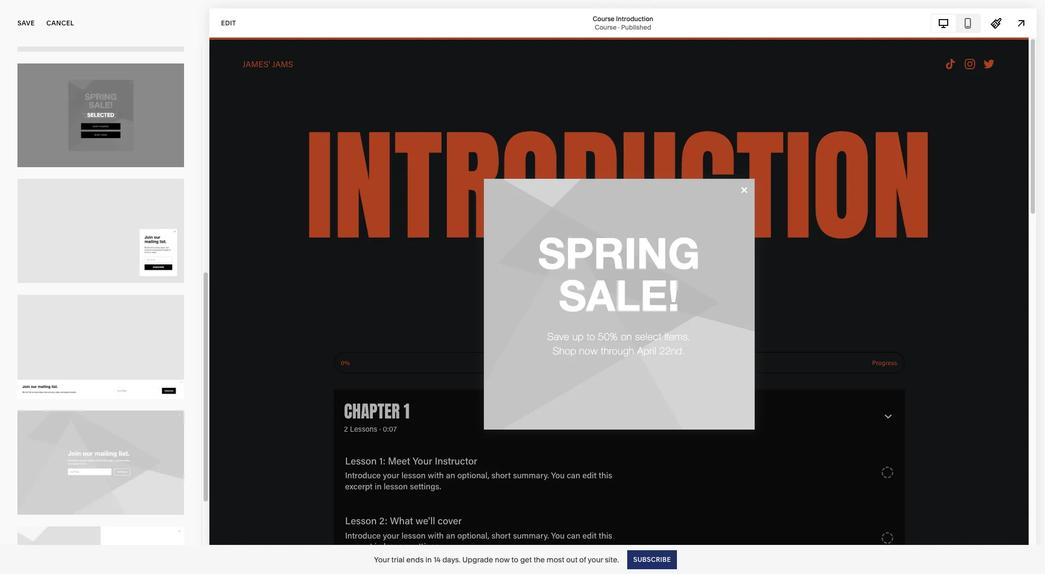 Task type: describe. For each thing, give the bounding box(es) containing it.
overlay corner card 01 image
[[17, 179, 184, 283]]

upgrade
[[463, 555, 493, 564]]

·
[[618, 23, 620, 31]]

your
[[374, 555, 390, 564]]

site.
[[605, 555, 619, 564]]

edit
[[221, 19, 236, 27]]

0 vertical spatial course
[[593, 15, 615, 22]]

subscribe button
[[628, 550, 677, 569]]

overlay center card 04 image
[[17, 0, 184, 52]]

overlay full bottom 01 image
[[17, 295, 184, 399]]

your trial ends in 14 days. upgrade now to get the most out of your site.
[[374, 555, 619, 564]]

days.
[[443, 555, 461, 564]]

course introduction course · published
[[593, 15, 654, 31]]

14
[[434, 555, 441, 564]]

introduction
[[616, 15, 654, 22]]

most
[[547, 555, 565, 564]]

overlay full center 02 image
[[17, 526, 184, 574]]



Task type: vqa. For each thing, say whether or not it's contained in the screenshot.
overlay full center 01 IMAGE
yes



Task type: locate. For each thing, give the bounding box(es) containing it.
cancel
[[46, 19, 74, 27]]

in
[[426, 555, 432, 564]]

1 vertical spatial course
[[595, 23, 617, 31]]

selected
[[87, 112, 114, 118]]

course left introduction
[[593, 15, 615, 22]]

course left "·"
[[595, 23, 617, 31]]

save
[[17, 19, 35, 27]]

published
[[621, 23, 652, 31]]

get
[[520, 555, 532, 564]]

out
[[566, 555, 578, 564]]

cancel button
[[46, 12, 74, 35]]

trial
[[392, 555, 405, 564]]

course
[[593, 15, 615, 22], [595, 23, 617, 31]]

the
[[534, 555, 545, 564]]

save button
[[17, 12, 35, 35]]

ends
[[406, 555, 424, 564]]

your
[[588, 555, 603, 564]]

now
[[495, 555, 510, 564]]

overlay center card 05 image
[[17, 63, 184, 167]]

tab list
[[932, 15, 980, 31]]

overlay full center 01 image
[[17, 411, 184, 515]]

of
[[580, 555, 586, 564]]

edit button
[[214, 13, 243, 33]]

to
[[512, 555, 519, 564]]

subscribe
[[634, 555, 671, 563]]



